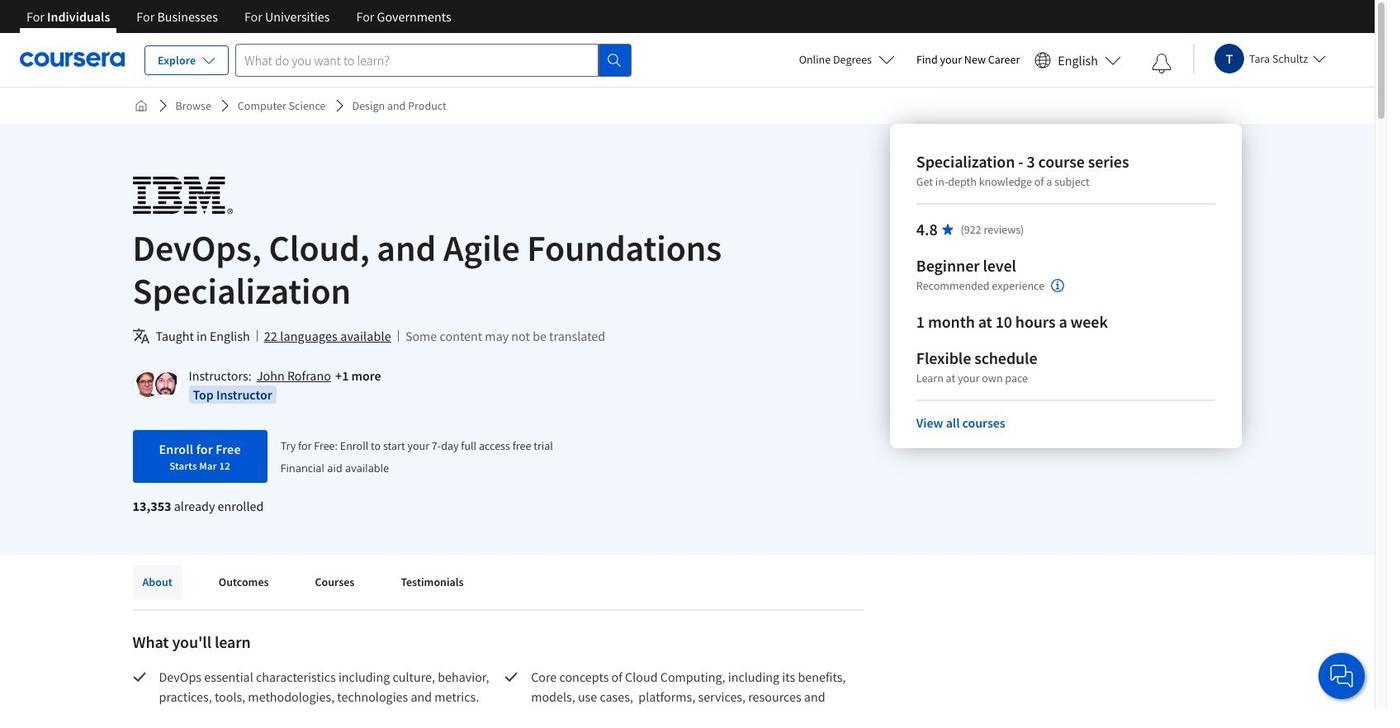 Task type: vqa. For each thing, say whether or not it's contained in the screenshot.
Search Box at the top
yes



Task type: describe. For each thing, give the bounding box(es) containing it.
banner navigation
[[13, 0, 465, 45]]

coursera image
[[20, 46, 125, 73]]

ibm image
[[133, 177, 232, 214]]

rav ahuja image
[[155, 372, 180, 397]]

home image
[[134, 99, 147, 112]]



Task type: locate. For each thing, give the bounding box(es) containing it.
information about difficulty level pre-requisites. image
[[1051, 279, 1065, 292]]

None search field
[[236, 43, 632, 76]]

john rofrano image
[[135, 372, 160, 397]]

What do you want to learn? text field
[[236, 43, 599, 76]]



